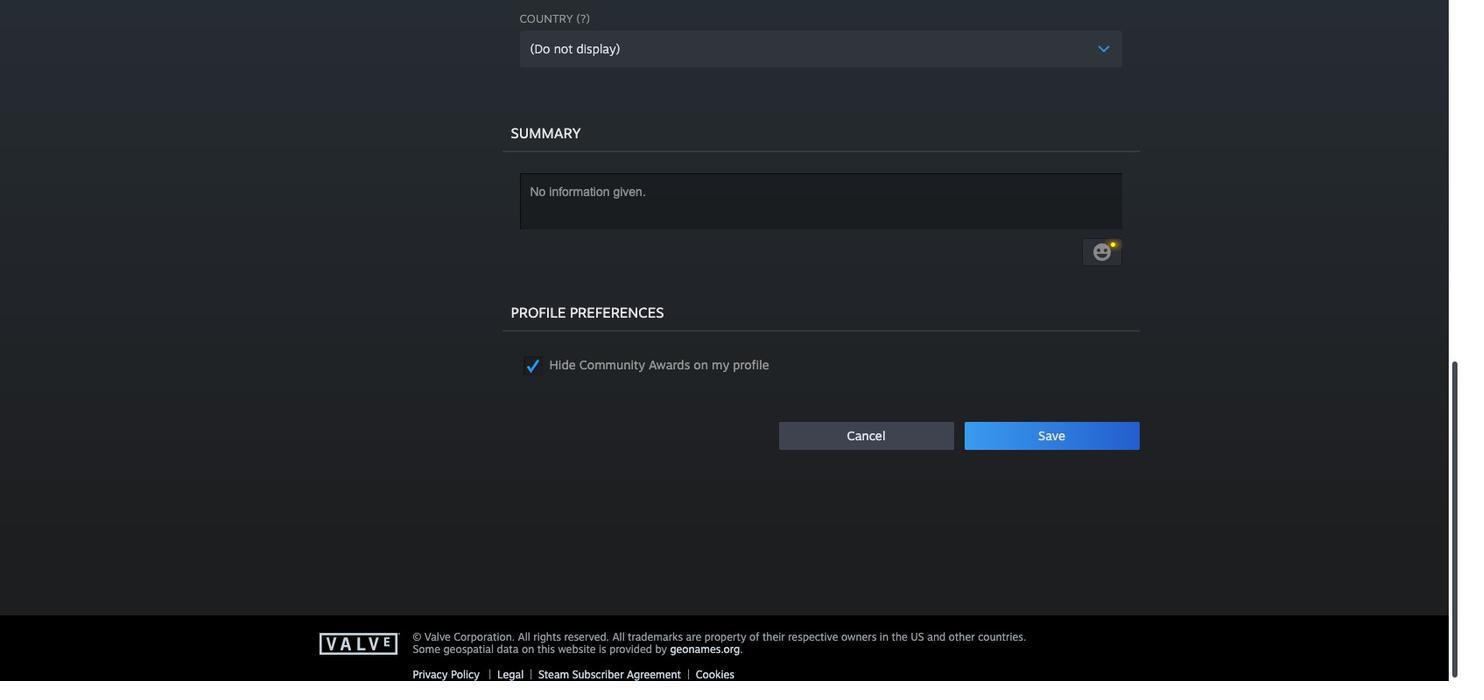 Task type: vqa. For each thing, say whether or not it's contained in the screenshot.
.
yes



Task type: locate. For each thing, give the bounding box(es) containing it.
their
[[763, 630, 785, 644]]

other
[[949, 630, 975, 644]]

country
[[520, 11, 573, 25]]

respective
[[788, 630, 839, 644]]

cancel button
[[779, 422, 954, 450]]

of
[[750, 630, 760, 644]]

on
[[694, 357, 708, 372], [522, 643, 534, 656]]

©
[[413, 630, 421, 644]]

all left the rights
[[518, 630, 530, 644]]

cancel
[[847, 428, 886, 443]]

in
[[880, 630, 889, 644]]

0 horizontal spatial all
[[518, 630, 530, 644]]

display)
[[577, 41, 620, 56]]

on left "my"
[[694, 357, 708, 372]]

geospatial
[[444, 643, 494, 656]]

geonames.org
[[670, 643, 740, 656]]

geonames.org link
[[670, 643, 740, 656]]

awards
[[649, 357, 690, 372]]

all right is
[[612, 630, 625, 644]]

preferences
[[570, 304, 664, 321]]

countries.
[[978, 630, 1027, 644]]

rights
[[533, 630, 561, 644]]

profile preferences
[[511, 304, 664, 321]]

hide
[[549, 357, 576, 372]]

1 all from the left
[[518, 630, 530, 644]]

property
[[705, 630, 747, 644]]

all
[[518, 630, 530, 644], [612, 630, 625, 644]]

on left this
[[522, 643, 534, 656]]

country (?)
[[520, 11, 590, 25]]

1 horizontal spatial all
[[612, 630, 625, 644]]

1 horizontal spatial on
[[694, 357, 708, 372]]

are
[[686, 630, 702, 644]]

(do not display)
[[530, 41, 620, 56]]

1 vertical spatial on
[[522, 643, 534, 656]]

2 all from the left
[[612, 630, 625, 644]]

is
[[599, 643, 607, 656]]

0 vertical spatial on
[[694, 357, 708, 372]]

0 horizontal spatial on
[[522, 643, 534, 656]]



Task type: describe. For each thing, give the bounding box(es) containing it.
community
[[579, 357, 645, 372]]

us
[[911, 630, 925, 644]]

this
[[537, 643, 555, 656]]

© valve corporation. all rights reserved. all trademarks are property of their respective owners in the us and other countries. some geospatial data on this website is provided by geonames.org .
[[413, 630, 1027, 656]]

my
[[712, 357, 730, 372]]

valve logo image
[[319, 633, 403, 656]]

data
[[497, 643, 519, 656]]

save
[[1039, 428, 1066, 443]]

save button
[[965, 422, 1140, 450]]

provided
[[610, 643, 652, 656]]

the
[[892, 630, 908, 644]]

valve
[[424, 630, 451, 644]]

trademarks
[[628, 630, 683, 644]]

(do
[[530, 41, 550, 56]]

website
[[558, 643, 596, 656]]

by
[[655, 643, 667, 656]]

No information given. text field
[[520, 173, 1122, 229]]

profile
[[511, 304, 566, 321]]

reserved.
[[564, 630, 609, 644]]

hide community awards on my profile
[[549, 357, 769, 372]]

not
[[554, 41, 573, 56]]

.
[[740, 643, 743, 656]]

owners
[[842, 630, 877, 644]]

corporation.
[[454, 630, 515, 644]]

(?)
[[576, 11, 590, 25]]

some
[[413, 643, 441, 656]]

and
[[928, 630, 946, 644]]

summary
[[511, 124, 581, 142]]

profile
[[733, 357, 769, 372]]

on inside © valve corporation. all rights reserved. all trademarks are property of their respective owners in the us and other countries. some geospatial data on this website is provided by geonames.org .
[[522, 643, 534, 656]]



